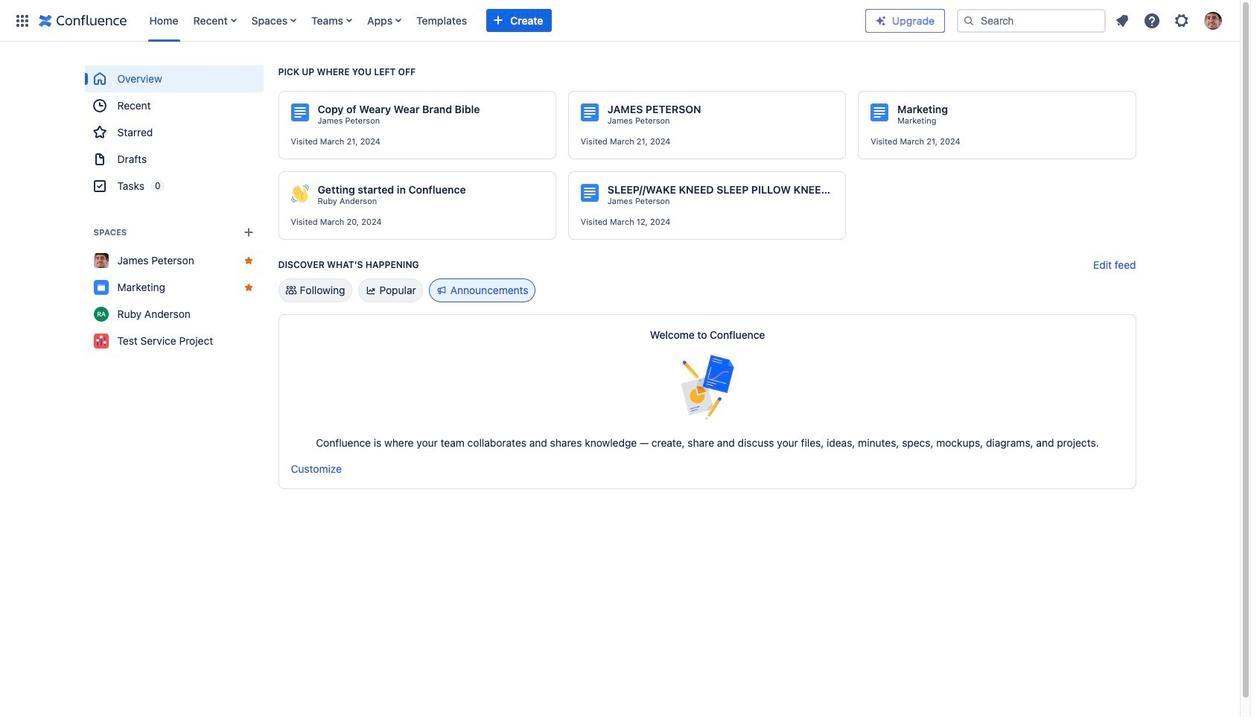 Task type: vqa. For each thing, say whether or not it's contained in the screenshot.
Group
yes



Task type: locate. For each thing, give the bounding box(es) containing it.
confluence image
[[39, 12, 127, 29], [39, 12, 127, 29]]

appswitcher icon image
[[13, 12, 31, 29]]

None search field
[[957, 9, 1106, 32]]

1 horizontal spatial list
[[1109, 7, 1231, 34]]

group
[[85, 66, 263, 200]]

banner
[[0, 0, 1240, 42]]

0 horizontal spatial list
[[142, 0, 865, 41]]

0 vertical spatial unstar this space image
[[242, 255, 254, 267]]

1 vertical spatial unstar this space image
[[242, 282, 254, 293]]

:wave: image
[[291, 185, 309, 203], [291, 185, 309, 203]]

your profile and preferences image
[[1204, 12, 1222, 29]]

Search field
[[957, 9, 1106, 32]]

unstar this space image
[[242, 255, 254, 267], [242, 282, 254, 293]]

list
[[142, 0, 865, 41], [1109, 7, 1231, 34]]

settings icon image
[[1173, 12, 1191, 29]]

help icon image
[[1143, 12, 1161, 29]]



Task type: describe. For each thing, give the bounding box(es) containing it.
list for appswitcher icon
[[142, 0, 865, 41]]

notification icon image
[[1113, 12, 1131, 29]]

global element
[[9, 0, 865, 41]]

list for the 'premium' icon
[[1109, 7, 1231, 34]]

2 unstar this space image from the top
[[242, 282, 254, 293]]

premium image
[[875, 15, 887, 26]]

create a space image
[[239, 223, 257, 241]]

search image
[[963, 15, 975, 26]]

1 unstar this space image from the top
[[242, 255, 254, 267]]



